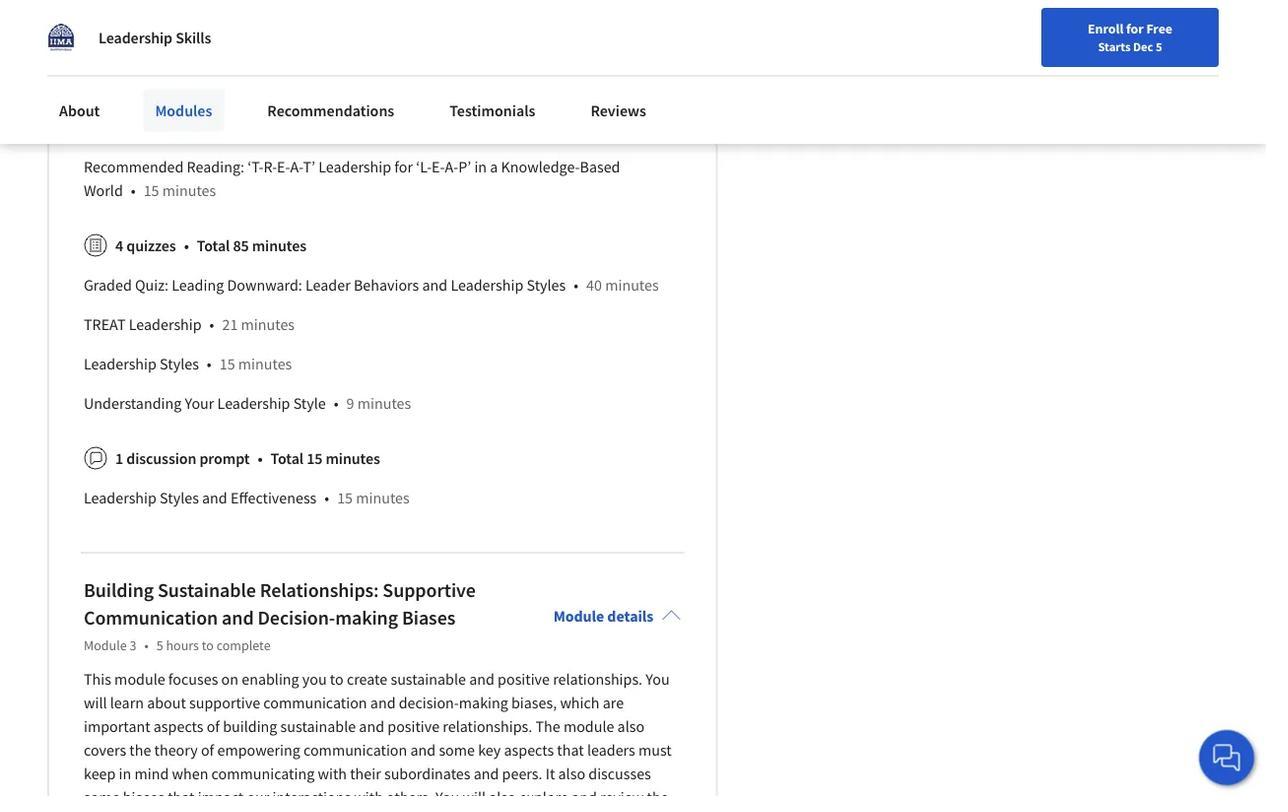 Task type: describe. For each thing, give the bounding box(es) containing it.
styles for leadership styles • 15 minutes
[[160, 354, 199, 374]]

0 vertical spatial some
[[439, 741, 475, 760]]

world inside recommended reading: 't-r-e-a-t' leadership for 'l-e-a-p' in a knowledge-based world
[[84, 181, 123, 200]]

create
[[347, 670, 388, 689]]

this
[[84, 670, 111, 689]]

40
[[587, 275, 602, 295]]

• left 9
[[334, 394, 339, 413]]

0 vertical spatial will
[[84, 693, 107, 713]]

modules link
[[143, 89, 224, 132]]

reviews link
[[579, 89, 659, 132]]

are
[[603, 693, 624, 713]]

30 minutes
[[84, 94, 658, 137]]

the inside the this module focuses on enabling you to create sustainable and positive relationships. you will learn about supportive communication and decision-making biases, which are important aspects of building sustainable and positive relationships. the module also covers the theory of empowering communication and some key aspects that leaders must keep in mind when communicating with their subordinates and peers. it also discusses some biases that impact our interactions with others. you will also explore and revie
[[129, 741, 151, 760]]

important
[[84, 717, 150, 737]]

impact
[[198, 788, 244, 798]]

minutes up quizzes
[[162, 181, 216, 200]]

discusses
[[589, 764, 651, 784]]

coursera image
[[16, 16, 141, 48]]

supportive
[[189, 693, 260, 713]]

decision-
[[258, 606, 335, 631]]

testimonials link
[[438, 89, 548, 132]]

modules
[[155, 101, 212, 120]]

relationships:
[[260, 578, 379, 603]]

minutes right 40
[[606, 275, 659, 295]]

style
[[293, 394, 326, 413]]

essential reading: leading knowledge organizations in the post-covid world
[[84, 15, 587, 35]]

show notifications image
[[1073, 25, 1096, 48]]

leaders
[[587, 741, 636, 760]]

key
[[478, 741, 501, 760]]

making inside the this module focuses on enabling you to create sustainable and positive relationships. you will learn about supportive communication and decision-making biases, which are important aspects of building sustainable and positive relationships. the module also covers the theory of empowering communication and some key aspects that leaders must keep in mind when communicating with their subordinates and peers. it also discusses some biases that impact our interactions with others. you will also explore and revie
[[459, 693, 509, 713]]

1 horizontal spatial aspects
[[504, 741, 554, 760]]

0 vertical spatial styles
[[527, 275, 566, 295]]

1 horizontal spatial world
[[548, 15, 587, 35]]

3
[[130, 637, 136, 655]]

• left 30
[[629, 94, 634, 114]]

for inside recommended reading: 't-r-e-a-t' leadership for 'l-e-a-p' in a knowledge-based world
[[395, 157, 413, 177]]

mind
[[135, 764, 169, 784]]

'l-
[[416, 157, 432, 177]]

0 vertical spatial that
[[557, 741, 584, 760]]

focuses
[[168, 670, 218, 689]]

building
[[84, 578, 154, 603]]

when
[[172, 764, 208, 784]]

module inside building sustainable relationships: supportive communication and decision-making biases module 3 • 5 hours to complete
[[84, 637, 127, 655]]

peers.
[[502, 764, 543, 784]]

must
[[639, 741, 672, 760]]

21
[[222, 315, 238, 334]]

t'
[[303, 157, 315, 177]]

subordinates
[[384, 764, 471, 784]]

1 vertical spatial of
[[201, 741, 214, 760]]

to inside the this module focuses on enabling you to create sustainable and positive relationships. you will learn about supportive communication and decision-making biases, which are important aspects of building sustainable and positive relationships. the module also covers the theory of empowering communication and some key aspects that leaders must keep in mind when communicating with their subordinates and peers. it also discusses some biases that impact our interactions with others. you will also explore and revie
[[330, 670, 344, 689]]

minutes down 9
[[326, 449, 380, 468]]

to inside hide info about module content region
[[580, 94, 594, 114]]

quiz:
[[135, 275, 169, 295]]

• total 15 minutes
[[258, 449, 380, 468]]

styles for leadership styles and effectiveness • 15 minutes
[[160, 488, 199, 508]]

understanding your leadership style • 9 minutes
[[84, 394, 411, 413]]

1 horizontal spatial will
[[463, 788, 486, 798]]

15 up quizzes
[[144, 181, 159, 200]]

enabling
[[242, 670, 299, 689]]

graded quiz: leading downward: leader behaviors and leadership styles • 40 minutes
[[84, 275, 659, 295]]

behaviors
[[354, 275, 419, 295]]

phoenixway:
[[418, 94, 502, 114]]

covid
[[507, 15, 545, 35]]

0 horizontal spatial module
[[114, 670, 165, 689]]

module details
[[554, 607, 654, 626]]

free
[[1147, 20, 1173, 37]]

treat
[[84, 315, 126, 334]]

15 down 21
[[220, 354, 235, 374]]

0 horizontal spatial relationships.
[[443, 717, 533, 737]]

recommended reading: case study: meera nair at phoenixway: which way to go? •
[[84, 94, 634, 114]]

't-
[[248, 157, 264, 177]]

dec
[[1134, 38, 1154, 54]]

details
[[608, 607, 654, 626]]

1 discussion prompt
[[115, 449, 250, 468]]

graded
[[84, 275, 132, 295]]

you
[[302, 670, 327, 689]]

starts
[[1099, 38, 1131, 54]]

• left 40
[[574, 275, 579, 295]]

leader
[[306, 275, 351, 295]]

biases,
[[512, 693, 557, 713]]

0 vertical spatial of
[[207, 717, 220, 737]]

covers
[[84, 741, 126, 760]]

about link
[[47, 89, 112, 132]]

1 vertical spatial communication
[[304, 741, 407, 760]]

biases
[[123, 788, 165, 798]]

0 vertical spatial sustainable
[[391, 670, 466, 689]]

leadership skills
[[99, 28, 211, 47]]

to inside building sustainable relationships: supportive communication and decision-making biases module 3 • 5 hours to complete
[[202, 637, 214, 655]]

our
[[247, 788, 269, 798]]

learn
[[110, 693, 144, 713]]

0 vertical spatial aspects
[[154, 717, 204, 737]]

0 vertical spatial communication
[[264, 693, 367, 713]]

• up your
[[207, 354, 212, 374]]

reviews
[[591, 101, 647, 120]]

0 horizontal spatial also
[[489, 788, 516, 798]]

in inside the this module focuses on enabling you to create sustainable and positive relationships. you will learn about supportive communication and decision-making biases, which are important aspects of building sustainable and positive relationships. the module also covers the theory of empowering communication and some key aspects that leaders must keep in mind when communicating with their subordinates and peers. it also discusses some biases that impact our interactions with others. you will also explore and revie
[[119, 764, 131, 784]]

minutes down • total 15 minutes
[[356, 488, 410, 508]]

enroll
[[1088, 20, 1124, 37]]

which
[[505, 94, 546, 114]]

• total 85 minutes
[[184, 236, 307, 256]]

knowledge
[[262, 15, 336, 35]]

0 vertical spatial positive
[[498, 670, 550, 689]]

1 horizontal spatial also
[[559, 764, 586, 784]]

85
[[233, 236, 249, 256]]

discussion
[[126, 449, 197, 468]]

skills
[[176, 28, 211, 47]]

the inside hide info about module content region
[[449, 15, 471, 35]]

• up '4 quizzes'
[[131, 181, 136, 200]]

downward:
[[227, 275, 302, 295]]

leadership inside recommended reading: 't-r-e-a-t' leadership for 'l-e-a-p' in a knowledge-based world
[[319, 157, 391, 177]]

9
[[347, 394, 354, 413]]

leading for reading:
[[207, 15, 259, 35]]

and inside building sustainable relationships: supportive communication and decision-making biases module 3 • 5 hours to complete
[[222, 606, 254, 631]]

testimonials
[[450, 101, 536, 120]]

on
[[221, 670, 239, 689]]

2 a- from the left
[[445, 157, 459, 177]]

your
[[185, 394, 214, 413]]

minutes right 85
[[252, 236, 307, 256]]

their
[[350, 764, 381, 784]]

which
[[560, 693, 600, 713]]

quizzes
[[126, 236, 176, 256]]

15 down • total 15 minutes
[[337, 488, 353, 508]]

building
[[223, 717, 277, 737]]

empowering
[[217, 741, 300, 760]]

1 horizontal spatial you
[[646, 670, 670, 689]]



Task type: locate. For each thing, give the bounding box(es) containing it.
15
[[144, 181, 159, 200], [220, 354, 235, 374], [307, 449, 323, 468], [337, 488, 353, 508]]

0 vertical spatial you
[[646, 670, 670, 689]]

with down their
[[354, 788, 383, 798]]

5 left hours
[[156, 637, 163, 655]]

1 horizontal spatial some
[[439, 741, 475, 760]]

aspects up the 'peers.' on the left bottom of the page
[[504, 741, 554, 760]]

recommended inside recommended reading: 't-r-e-a-t' leadership for 'l-e-a-p' in a knowledge-based world
[[84, 157, 184, 177]]

0 horizontal spatial module
[[84, 637, 127, 655]]

you down subordinates
[[436, 788, 460, 798]]

making up key
[[459, 693, 509, 713]]

1 vertical spatial with
[[354, 788, 383, 798]]

0 horizontal spatial with
[[318, 764, 347, 784]]

minutes inside 30 minutes
[[84, 118, 138, 137]]

1 horizontal spatial making
[[459, 693, 509, 713]]

1 vertical spatial sustainable
[[281, 717, 356, 737]]

also down are
[[618, 717, 645, 737]]

e- left t'
[[277, 157, 290, 177]]

module left 3
[[84, 637, 127, 655]]

0 horizontal spatial you
[[436, 788, 460, 798]]

effectiveness
[[231, 488, 317, 508]]

recommended for recommended reading: 't-r-e-a-t' leadership for 'l-e-a-p' in a knowledge-based world
[[84, 157, 184, 177]]

2 vertical spatial styles
[[160, 488, 199, 508]]

styles left 40
[[527, 275, 566, 295]]

0 horizontal spatial will
[[84, 693, 107, 713]]

case
[[248, 94, 279, 114]]

0 horizontal spatial 5
[[156, 637, 163, 655]]

e-
[[277, 157, 290, 177], [432, 157, 445, 177]]

interactions
[[273, 788, 351, 798]]

0 vertical spatial the
[[449, 15, 471, 35]]

0 vertical spatial making
[[335, 606, 398, 631]]

2 vertical spatial to
[[330, 670, 344, 689]]

some
[[439, 741, 475, 760], [84, 788, 120, 798]]

1 horizontal spatial positive
[[498, 670, 550, 689]]

1 vertical spatial world
[[84, 181, 123, 200]]

recommended up "• 15 minutes"
[[84, 157, 184, 177]]

for
[[1127, 20, 1144, 37], [395, 157, 413, 177]]

leading for quiz:
[[172, 275, 224, 295]]

1 horizontal spatial 5
[[1156, 38, 1163, 54]]

making inside building sustainable relationships: supportive communication and decision-making biases module 3 • 5 hours to complete
[[335, 606, 398, 631]]

1 e- from the left
[[277, 157, 290, 177]]

study:
[[282, 94, 324, 114]]

sustainable up decision-
[[391, 670, 466, 689]]

sustainable
[[391, 670, 466, 689], [281, 717, 356, 737]]

communication
[[84, 606, 218, 631]]

p'
[[459, 157, 471, 177]]

hours
[[166, 637, 199, 655]]

in right keep
[[119, 764, 131, 784]]

at
[[401, 94, 414, 114]]

0 horizontal spatial the
[[129, 741, 151, 760]]

0 horizontal spatial to
[[202, 637, 214, 655]]

module
[[554, 607, 605, 626], [84, 637, 127, 655]]

way
[[549, 94, 577, 114]]

2 horizontal spatial in
[[475, 157, 487, 177]]

5 inside enroll for free starts dec 5
[[1156, 38, 1163, 54]]

1 vertical spatial some
[[84, 788, 120, 798]]

a-
[[290, 157, 303, 177], [445, 157, 459, 177]]

minutes up understanding your leadership style • 9 minutes
[[238, 354, 292, 374]]

to left the go?
[[580, 94, 594, 114]]

0 vertical spatial 5
[[1156, 38, 1163, 54]]

reading: right essential
[[146, 15, 204, 35]]

4 quizzes
[[115, 236, 176, 256]]

1 horizontal spatial to
[[330, 670, 344, 689]]

0 vertical spatial to
[[580, 94, 594, 114]]

e- left the p'
[[432, 157, 445, 177]]

2 vertical spatial reading:
[[187, 157, 244, 177]]

positive up biases, in the left bottom of the page
[[498, 670, 550, 689]]

1 vertical spatial making
[[459, 693, 509, 713]]

of
[[207, 717, 220, 737], [201, 741, 214, 760]]

knowledge-
[[501, 157, 580, 177]]

0 vertical spatial module
[[554, 607, 605, 626]]

some left key
[[439, 741, 475, 760]]

will down this
[[84, 693, 107, 713]]

hide info about module content region
[[84, 0, 681, 526]]

world right covid
[[548, 15, 587, 35]]

to right you
[[330, 670, 344, 689]]

go?
[[597, 94, 621, 114]]

4
[[115, 236, 123, 256]]

15 down style
[[307, 449, 323, 468]]

1 vertical spatial will
[[463, 788, 486, 798]]

the left post-
[[449, 15, 471, 35]]

positive down decision-
[[388, 717, 440, 737]]

reading: left 't- at top left
[[187, 157, 244, 177]]

1 vertical spatial module
[[564, 717, 615, 737]]

essential
[[84, 15, 143, 35]]

1 horizontal spatial e-
[[432, 157, 445, 177]]

recommendations link
[[256, 89, 406, 132]]

total up effectiveness
[[271, 449, 304, 468]]

• right 3
[[144, 637, 149, 655]]

world up 4
[[84, 181, 123, 200]]

1
[[115, 449, 123, 468]]

relationships. up key
[[443, 717, 533, 737]]

1 vertical spatial in
[[475, 157, 487, 177]]

• left 21
[[210, 315, 214, 334]]

in
[[433, 15, 446, 35], [475, 157, 487, 177], [119, 764, 131, 784]]

reading: inside recommended reading: 't-r-e-a-t' leadership for 'l-e-a-p' in a knowledge-based world
[[187, 157, 244, 177]]

0 vertical spatial world
[[548, 15, 587, 35]]

1 horizontal spatial module
[[564, 717, 615, 737]]

0 vertical spatial total
[[197, 236, 230, 256]]

1 vertical spatial leading
[[172, 275, 224, 295]]

sustainable down you
[[281, 717, 356, 737]]

in left post-
[[433, 15, 446, 35]]

1 horizontal spatial a-
[[445, 157, 459, 177]]

supportive
[[383, 578, 476, 603]]

• right prompt
[[258, 449, 263, 468]]

1 vertical spatial positive
[[388, 717, 440, 737]]

1 horizontal spatial in
[[433, 15, 446, 35]]

leading
[[207, 15, 259, 35], [172, 275, 224, 295]]

the up mind
[[129, 741, 151, 760]]

2 recommended from the top
[[84, 157, 184, 177]]

communication down you
[[264, 693, 367, 713]]

building sustainable relationships: supportive communication and decision-making biases module 3 • 5 hours to complete
[[84, 578, 476, 655]]

2 vertical spatial also
[[489, 788, 516, 798]]

a- right r-
[[290, 157, 303, 177]]

r-
[[264, 157, 277, 177]]

1 horizontal spatial total
[[271, 449, 304, 468]]

recommended down leadership skills
[[84, 94, 184, 114]]

that
[[557, 741, 584, 760], [168, 788, 195, 798]]

with
[[318, 764, 347, 784], [354, 788, 383, 798]]

communication
[[264, 693, 367, 713], [304, 741, 407, 760]]

minutes right 9
[[358, 394, 411, 413]]

0 vertical spatial module
[[114, 670, 165, 689]]

0 vertical spatial in
[[433, 15, 446, 35]]

0 horizontal spatial a-
[[290, 157, 303, 177]]

1 vertical spatial module
[[84, 637, 127, 655]]

recommended
[[84, 94, 184, 114], [84, 157, 184, 177]]

1 vertical spatial you
[[436, 788, 460, 798]]

0 horizontal spatial making
[[335, 606, 398, 631]]

and
[[422, 275, 448, 295], [202, 488, 227, 508], [222, 606, 254, 631], [469, 670, 495, 689], [370, 693, 396, 713], [359, 717, 385, 737], [411, 741, 436, 760], [474, 764, 499, 784], [572, 788, 597, 798]]

of down supportive
[[207, 717, 220, 737]]

0 vertical spatial relationships.
[[553, 670, 643, 689]]

0 horizontal spatial some
[[84, 788, 120, 798]]

keep
[[84, 764, 116, 784]]

that down 'when'
[[168, 788, 195, 798]]

for up dec
[[1127, 20, 1144, 37]]

0 vertical spatial with
[[318, 764, 347, 784]]

relationships. up are
[[553, 670, 643, 689]]

1 horizontal spatial the
[[449, 15, 471, 35]]

some down keep
[[84, 788, 120, 798]]

module down which
[[564, 717, 615, 737]]

you down "details"
[[646, 670, 670, 689]]

communicating
[[212, 764, 315, 784]]

decision-
[[399, 693, 459, 713]]

minutes left modules in the top left of the page
[[84, 118, 138, 137]]

that down the
[[557, 741, 584, 760]]

menu item
[[925, 20, 1052, 84]]

0 vertical spatial reading:
[[146, 15, 204, 35]]

reading: left case
[[187, 94, 244, 114]]

in left a
[[475, 157, 487, 177]]

for left ''l-'
[[395, 157, 413, 177]]

iima - iim ahmedabad image
[[47, 24, 75, 51]]

• inside building sustainable relationships: supportive communication and decision-making biases module 3 • 5 hours to complete
[[144, 637, 149, 655]]

2 e- from the left
[[432, 157, 445, 177]]

1 vertical spatial for
[[395, 157, 413, 177]]

treat leadership • 21 minutes
[[84, 315, 295, 334]]

you
[[646, 670, 670, 689], [436, 788, 460, 798]]

0 horizontal spatial that
[[168, 788, 195, 798]]

making down the relationships:
[[335, 606, 398, 631]]

styles down 'treat leadership • 21 minutes'
[[160, 354, 199, 374]]

leading up 'treat leadership • 21 minutes'
[[172, 275, 224, 295]]

the
[[536, 717, 561, 737]]

1 vertical spatial that
[[168, 788, 195, 798]]

1 vertical spatial the
[[129, 741, 151, 760]]

total for total 85 minutes
[[197, 236, 230, 256]]

30
[[642, 94, 658, 114]]

2 horizontal spatial to
[[580, 94, 594, 114]]

1 vertical spatial recommended
[[84, 157, 184, 177]]

5 inside building sustainable relationships: supportive communication and decision-making biases module 3 • 5 hours to complete
[[156, 637, 163, 655]]

module up learn
[[114, 670, 165, 689]]

2 vertical spatial in
[[119, 764, 131, 784]]

total left 85
[[197, 236, 230, 256]]

•
[[629, 94, 634, 114], [131, 181, 136, 200], [184, 236, 189, 256], [574, 275, 579, 295], [210, 315, 214, 334], [207, 354, 212, 374], [334, 394, 339, 413], [258, 449, 263, 468], [325, 488, 329, 508], [144, 637, 149, 655]]

for inside enroll for free starts dec 5
[[1127, 20, 1144, 37]]

understanding
[[84, 394, 182, 413]]

5 right dec
[[1156, 38, 1163, 54]]

0 horizontal spatial for
[[395, 157, 413, 177]]

chat with us image
[[1212, 742, 1243, 774]]

world
[[548, 15, 587, 35], [84, 181, 123, 200]]

0 horizontal spatial e-
[[277, 157, 290, 177]]

0 vertical spatial also
[[618, 717, 645, 737]]

2 horizontal spatial also
[[618, 717, 645, 737]]

styles down 1 discussion prompt
[[160, 488, 199, 508]]

styles
[[527, 275, 566, 295], [160, 354, 199, 374], [160, 488, 199, 508]]

module left "details"
[[554, 607, 605, 626]]

1 horizontal spatial module
[[554, 607, 605, 626]]

also down the 'peers.' on the left bottom of the page
[[489, 788, 516, 798]]

about
[[59, 101, 100, 120]]

1 vertical spatial styles
[[160, 354, 199, 374]]

aspects up theory
[[154, 717, 204, 737]]

leadership styles and effectiveness • 15 minutes
[[84, 488, 410, 508]]

organizations
[[339, 15, 430, 35]]

0 vertical spatial for
[[1127, 20, 1144, 37]]

meera
[[327, 94, 367, 114]]

a
[[490, 157, 498, 177]]

it
[[546, 764, 555, 784]]

reading: for leading
[[146, 15, 204, 35]]

module
[[114, 670, 165, 689], [564, 717, 615, 737]]

also right it
[[559, 764, 586, 784]]

to
[[580, 94, 594, 114], [202, 637, 214, 655], [330, 670, 344, 689]]

theory
[[154, 741, 198, 760]]

1 vertical spatial total
[[271, 449, 304, 468]]

0 horizontal spatial positive
[[388, 717, 440, 737]]

0 horizontal spatial sustainable
[[281, 717, 356, 737]]

1 recommended from the top
[[84, 94, 184, 114]]

0 horizontal spatial total
[[197, 236, 230, 256]]

reading: for case
[[187, 94, 244, 114]]

1 horizontal spatial for
[[1127, 20, 1144, 37]]

1 horizontal spatial with
[[354, 788, 383, 798]]

• down • total 15 minutes
[[325, 488, 329, 508]]

communication up their
[[304, 741, 407, 760]]

0 vertical spatial leading
[[207, 15, 259, 35]]

about
[[147, 693, 186, 713]]

leading left knowledge at the top left
[[207, 15, 259, 35]]

reading: for 't-
[[187, 157, 244, 177]]

0 horizontal spatial aspects
[[154, 717, 204, 737]]

total for total 15 minutes
[[271, 449, 304, 468]]

• right quizzes
[[184, 236, 189, 256]]

0 horizontal spatial in
[[119, 764, 131, 784]]

1 horizontal spatial that
[[557, 741, 584, 760]]

1 horizontal spatial sustainable
[[391, 670, 466, 689]]

1 vertical spatial relationships.
[[443, 717, 533, 737]]

1 horizontal spatial relationships.
[[553, 670, 643, 689]]

1 vertical spatial aspects
[[504, 741, 554, 760]]

1 vertical spatial to
[[202, 637, 214, 655]]

this module focuses on enabling you to create sustainable and positive relationships. you will learn about supportive communication and decision-making biases, which are important aspects of building sustainable and positive relationships. the module also covers the theory of empowering communication and some key aspects that leaders must keep in mind when communicating with their subordinates and peers. it also discusses some biases that impact our interactions with others. you will also explore and revie
[[84, 670, 672, 798]]

1 vertical spatial reading:
[[187, 94, 244, 114]]

leadership
[[99, 28, 173, 47], [319, 157, 391, 177], [451, 275, 524, 295], [129, 315, 202, 334], [84, 354, 157, 374], [217, 394, 290, 413], [84, 488, 157, 508]]

of up 'when'
[[201, 741, 214, 760]]

in inside recommended reading: 't-r-e-a-t' leadership for 'l-e-a-p' in a knowledge-based world
[[475, 157, 487, 177]]

the
[[449, 15, 471, 35], [129, 741, 151, 760]]

making
[[335, 606, 398, 631], [459, 693, 509, 713]]

0 vertical spatial recommended
[[84, 94, 184, 114]]

a- right ''l-'
[[445, 157, 459, 177]]

prompt
[[200, 449, 250, 468]]

biases
[[402, 606, 456, 631]]

enroll for free starts dec 5
[[1088, 20, 1173, 54]]

recommended for recommended reading: case study: meera nair at phoenixway: which way to go? •
[[84, 94, 184, 114]]

will down key
[[463, 788, 486, 798]]

• 15 minutes
[[131, 181, 216, 200]]

1 a- from the left
[[290, 157, 303, 177]]

with up interactions
[[318, 764, 347, 784]]

to right hours
[[202, 637, 214, 655]]

minutes right 21
[[241, 315, 295, 334]]

recommendations
[[268, 101, 395, 120]]



Task type: vqa. For each thing, say whether or not it's contained in the screenshot.
the right also
yes



